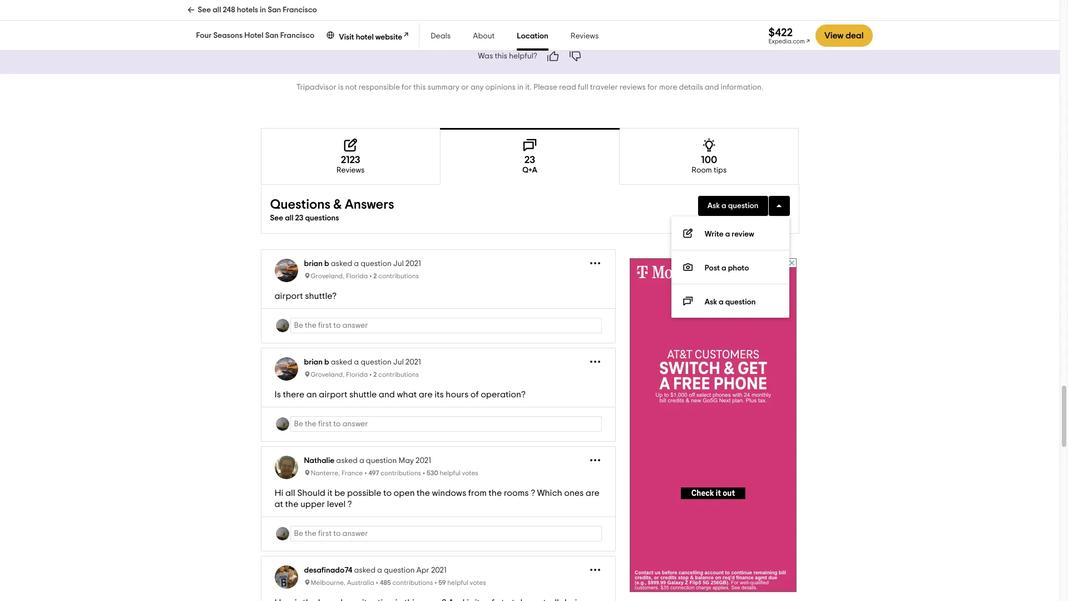 Task type: vqa. For each thing, say whether or not it's contained in the screenshot.


Task type: describe. For each thing, give the bounding box(es) containing it.
ask inside ask a question button
[[708, 202, 720, 210]]

1 for from the left
[[402, 84, 412, 91]]

are inside hi all   should it be possible to open the windows from the rooms ?   which ones are at the upper level ?
[[586, 489, 600, 498]]

hotel
[[244, 32, 264, 40]]

desafinado74
[[304, 567, 353, 575]]

traveler
[[590, 84, 618, 91]]

airport shuttle? link
[[275, 291, 602, 302]]

seasons
[[213, 32, 243, 40]]

post a photo
[[705, 265, 749, 272]]

about
[[473, 32, 495, 40]]

windows
[[432, 489, 467, 498]]

airport shuttle?
[[275, 292, 337, 301]]

nathalie
[[304, 457, 335, 465]]

location
[[517, 32, 549, 40]]

1 horizontal spatial and
[[705, 84, 719, 91]]

its
[[435, 390, 444, 399]]

desafinado74 asked a question apr 2021
[[304, 567, 447, 575]]

asked right nathalie
[[336, 457, 358, 465]]

at
[[275, 500, 283, 509]]

advertisement region
[[630, 258, 797, 592]]

review
[[732, 231, 755, 238]]

1 vertical spatial reviews
[[337, 167, 365, 174]]

details
[[679, 84, 704, 91]]

deals
[[431, 32, 451, 40]]

apr
[[417, 567, 430, 575]]

2 contributions for shuttle?
[[374, 273, 419, 280]]

23 q+a
[[523, 155, 538, 174]]

write a review
[[705, 231, 755, 238]]

is there an airport shuttle and what are its hours of operation? link
[[275, 389, 602, 400]]

asked up shuttle
[[331, 359, 352, 366]]

23 inside 23 q+a
[[525, 155, 536, 165]]

1 vertical spatial ?
[[348, 500, 352, 509]]

are inside "is there an airport shuttle and what are its hours of operation?" link
[[419, 390, 433, 399]]

see inside questions & answers see all 23 questions
[[270, 214, 283, 222]]

530
[[427, 470, 438, 477]]

2 for from the left
[[648, 84, 658, 91]]

contributions up is there an airport shuttle and what are its hours of operation?
[[379, 371, 419, 378]]

all inside questions & answers see all 23 questions
[[285, 214, 294, 222]]

not
[[345, 84, 357, 91]]

brian for shuttle?
[[304, 260, 323, 268]]

is
[[275, 390, 281, 399]]

francisco inside 'link'
[[283, 6, 317, 14]]

1 vertical spatial francisco
[[280, 32, 315, 40]]

ones
[[565, 489, 584, 498]]

was
[[478, 52, 493, 60]]

248
[[223, 6, 235, 14]]

hotel
[[356, 33, 374, 41]]

visit hotel website link
[[326, 29, 410, 42]]

open
[[394, 489, 415, 498]]

summary
[[428, 84, 460, 91]]

more
[[660, 84, 678, 91]]

tripadvisor
[[296, 84, 337, 91]]

hours
[[446, 390, 469, 399]]

2123
[[341, 155, 361, 165]]

1 vertical spatial in
[[518, 84, 524, 91]]

votes for asked a question apr 2021
[[470, 580, 486, 586]]

see all 248 hotels in san francisco link
[[187, 0, 317, 20]]

questions
[[305, 214, 339, 222]]

brian b asked a question jul 2021 for there
[[304, 359, 421, 366]]

operation?
[[481, 390, 526, 399]]

four seasons hotel san francisco
[[196, 32, 315, 40]]

view deal button
[[816, 24, 873, 47]]

0 vertical spatial reviews
[[571, 32, 599, 40]]

brian for there
[[304, 359, 323, 366]]

b for shuttle?
[[324, 260, 329, 268]]

all for see
[[213, 6, 221, 14]]

level
[[327, 500, 346, 509]]

opinions
[[486, 84, 516, 91]]

website
[[376, 33, 403, 41]]

0 horizontal spatial the
[[285, 500, 299, 509]]

view deal
[[825, 31, 864, 40]]

2021 up 59
[[431, 567, 447, 575]]

may
[[399, 457, 414, 465]]

485
[[380, 580, 391, 586]]

hotels
[[237, 6, 258, 14]]

there
[[283, 390, 305, 399]]

59
[[439, 580, 446, 586]]

contributions down apr
[[393, 580, 433, 586]]

shuttle
[[350, 390, 377, 399]]

should
[[297, 489, 326, 498]]

write
[[705, 231, 724, 238]]

2 for shuttle?
[[374, 273, 377, 280]]

visit
[[339, 33, 354, 41]]

any
[[471, 84, 484, 91]]

san inside 'link'
[[268, 6, 281, 14]]

a inside button
[[722, 202, 727, 210]]

question inside button
[[728, 202, 759, 210]]

is there an airport shuttle and what are its hours of operation?
[[275, 390, 526, 399]]

of
[[471, 390, 479, 399]]

0 horizontal spatial airport
[[275, 292, 303, 301]]

b for there
[[324, 359, 329, 366]]

2021 up what
[[406, 359, 421, 366]]

which
[[537, 489, 563, 498]]

to
[[383, 489, 392, 498]]



Task type: locate. For each thing, give the bounding box(es) containing it.
questions
[[270, 198, 331, 212]]

1 jul from the top
[[393, 260, 404, 268]]

23
[[525, 155, 536, 165], [295, 214, 304, 222]]

2 b from the top
[[324, 359, 329, 366]]

0 horizontal spatial see
[[198, 6, 211, 14]]

1 vertical spatial votes
[[470, 580, 486, 586]]

1 vertical spatial this
[[414, 84, 426, 91]]

san right hotel
[[265, 32, 279, 40]]

0 vertical spatial helpful
[[440, 470, 461, 477]]

$422
[[769, 27, 793, 38]]

ask a question up write a review link
[[708, 202, 759, 210]]

23 inside questions & answers see all 23 questions
[[295, 214, 304, 222]]

and
[[705, 84, 719, 91], [379, 390, 395, 399]]

upper
[[301, 500, 325, 509]]

brian b link up an
[[304, 359, 329, 366]]

1 vertical spatial see
[[270, 214, 283, 222]]

ask a question button
[[698, 196, 768, 216]]

are
[[419, 390, 433, 399], [586, 489, 600, 498]]

1 vertical spatial brian b link
[[304, 359, 329, 366]]

expedia.com
[[769, 38, 805, 44]]

? right rooms
[[531, 489, 535, 498]]

0 vertical spatial brian b asked a question jul 2021
[[304, 260, 421, 268]]

for right the responsible
[[402, 84, 412, 91]]

all
[[213, 6, 221, 14], [285, 214, 294, 222], [285, 489, 295, 498]]

brian b link for shuttle?
[[304, 260, 329, 268]]

2 contributions up is there an airport shuttle and what are its hours of operation?
[[374, 371, 419, 378]]

1 vertical spatial are
[[586, 489, 600, 498]]

jul up is there an airport shuttle and what are its hours of operation?
[[393, 359, 404, 366]]

asked right desafinado74 'link'
[[354, 567, 376, 575]]

questions & answers see all 23 questions
[[270, 198, 394, 222]]

1 horizontal spatial are
[[586, 489, 600, 498]]

helpful?
[[509, 52, 537, 60]]

1 brian b link from the top
[[304, 260, 329, 268]]

visit hotel website
[[339, 33, 403, 41]]

all for hi
[[285, 489, 295, 498]]

jul for shuttle?
[[393, 260, 404, 268]]

brian b asked a question jul 2021 up shuttle
[[304, 359, 421, 366]]

100
[[701, 155, 718, 165]]

0 vertical spatial jul
[[393, 260, 404, 268]]

room
[[692, 167, 712, 174]]

contributions down the may
[[381, 470, 421, 477]]

all inside hi all   should it be possible to open the windows from the rooms ?   which ones are at the upper level ?
[[285, 489, 295, 498]]

1 b from the top
[[324, 260, 329, 268]]

1 be the first to answer text field from the top
[[290, 417, 602, 432]]

0 vertical spatial in
[[260, 6, 266, 14]]

the right from
[[489, 489, 502, 498]]

ask
[[708, 202, 720, 210], [705, 299, 717, 306]]

0 vertical spatial this
[[495, 52, 508, 60]]

2 contributions up airport shuttle? link
[[374, 273, 419, 280]]

0 horizontal spatial are
[[419, 390, 433, 399]]

an
[[307, 390, 317, 399]]

1 horizontal spatial see
[[270, 214, 283, 222]]

2
[[374, 273, 377, 280], [374, 371, 377, 378]]

2 vertical spatial all
[[285, 489, 295, 498]]

2 horizontal spatial the
[[489, 489, 502, 498]]

jul
[[393, 260, 404, 268], [393, 359, 404, 366]]

ask a question inside button
[[708, 202, 759, 210]]

1 horizontal spatial ?
[[531, 489, 535, 498]]

the right "at"
[[285, 500, 299, 509]]

1 vertical spatial all
[[285, 214, 294, 222]]

brian b link up shuttle? at left
[[304, 260, 329, 268]]

1 vertical spatial 2
[[374, 371, 377, 378]]

are right ones
[[586, 489, 600, 498]]

hi all   should it be possible to open the windows from the rooms ?   which ones are at the upper level ? link
[[275, 488, 602, 510]]

be
[[335, 489, 345, 498]]

0 horizontal spatial for
[[402, 84, 412, 91]]

helpful
[[440, 470, 461, 477], [448, 580, 469, 586]]

helpful for nathalie asked a question may 2021
[[440, 470, 461, 477]]

responsible
[[359, 84, 400, 91]]

tips
[[714, 167, 727, 174]]

desafinado74 link
[[304, 567, 353, 575]]

from
[[468, 489, 487, 498]]

2 jul from the top
[[393, 359, 404, 366]]

see
[[198, 6, 211, 14], [270, 214, 283, 222]]

0 vertical spatial are
[[419, 390, 433, 399]]

2123 reviews
[[337, 155, 365, 174]]

0 vertical spatial b
[[324, 260, 329, 268]]

0 vertical spatial ask a question
[[708, 202, 759, 210]]

0 horizontal spatial and
[[379, 390, 395, 399]]

jul up airport shuttle? link
[[393, 260, 404, 268]]

2 contributions for there
[[374, 371, 419, 378]]

rooms
[[504, 489, 529, 498]]

0 vertical spatial see
[[198, 6, 211, 14]]

0 horizontal spatial this
[[414, 84, 426, 91]]

asked up shuttle? at left
[[331, 260, 352, 268]]

1 vertical spatial and
[[379, 390, 395, 399]]

shuttle?
[[305, 292, 337, 301]]

0 vertical spatial brian
[[304, 260, 323, 268]]

1 2 from the top
[[374, 273, 377, 280]]

francisco right hotel
[[280, 32, 315, 40]]

see down questions
[[270, 214, 283, 222]]

for left the more at the top of the page
[[648, 84, 658, 91]]

2 brian b asked a question jul 2021 from the top
[[304, 359, 421, 366]]

1 2 contributions from the top
[[374, 273, 419, 280]]

it.
[[526, 84, 532, 91]]

0 horizontal spatial reviews
[[337, 167, 365, 174]]

497
[[369, 470, 379, 477]]

be the first to answer text field for hours
[[290, 417, 602, 432]]

francisco up four seasons hotel san francisco
[[283, 6, 317, 14]]

485 contributions 59 helpful votes
[[380, 580, 486, 586]]

0 vertical spatial airport
[[275, 292, 303, 301]]

brian up shuttle? at left
[[304, 260, 323, 268]]

airport
[[275, 292, 303, 301], [319, 390, 348, 399]]

the right open on the bottom
[[417, 489, 430, 498]]

1 vertical spatial san
[[265, 32, 279, 40]]

497 contributions 530 helpful votes
[[369, 470, 479, 477]]

write a review link
[[672, 217, 790, 251]]

ask down the post
[[705, 299, 717, 306]]

2 contributions
[[374, 273, 419, 280], [374, 371, 419, 378]]

be the first to answer text field for windows
[[290, 526, 602, 542]]

ask a question down post a photo
[[705, 299, 756, 306]]

brian b link for there
[[304, 359, 329, 366]]

0 vertical spatial ?
[[531, 489, 535, 498]]

reviews down 2123
[[337, 167, 365, 174]]

0 vertical spatial all
[[213, 6, 221, 14]]

1 vertical spatial ask
[[705, 299, 717, 306]]

1 vertical spatial be the first to answer text field
[[290, 526, 602, 542]]

in right hotels
[[260, 6, 266, 14]]

votes right 59
[[470, 580, 486, 586]]

airport right an
[[319, 390, 348, 399]]

2 for there
[[374, 371, 377, 378]]

helpful right 530
[[440, 470, 461, 477]]

all inside 'link'
[[213, 6, 221, 14]]

or
[[461, 84, 469, 91]]

1 vertical spatial b
[[324, 359, 329, 366]]

information.
[[721, 84, 764, 91]]

2 be the first to answer text field from the top
[[290, 526, 602, 542]]

0 vertical spatial 23
[[525, 155, 536, 165]]

brian b asked a question jul 2021 up shuttle? at left
[[304, 260, 421, 268]]

0 horizontal spatial in
[[260, 6, 266, 14]]

2 brian b link from the top
[[304, 359, 329, 366]]

contributions up airport shuttle? link
[[379, 273, 419, 280]]

brian b asked a question jul 2021 for shuttle?
[[304, 260, 421, 268]]

see inside 'link'
[[198, 6, 211, 14]]

0 horizontal spatial ?
[[348, 500, 352, 509]]

hi all   should it be possible to open the windows from the rooms ?   which ones are at the upper level ?
[[275, 489, 600, 509]]

helpful right 59
[[448, 580, 469, 586]]

1 horizontal spatial the
[[417, 489, 430, 498]]

please
[[534, 84, 558, 91]]

nathalie link
[[304, 457, 335, 465]]

jul for there
[[393, 359, 404, 366]]

1 vertical spatial jul
[[393, 359, 404, 366]]

1 horizontal spatial airport
[[319, 390, 348, 399]]

1 horizontal spatial reviews
[[571, 32, 599, 40]]

for
[[402, 84, 412, 91], [648, 84, 658, 91]]

2021
[[406, 260, 421, 268], [406, 359, 421, 366], [416, 457, 431, 465], [431, 567, 447, 575]]

and right details
[[705, 84, 719, 91]]

question
[[728, 202, 759, 210], [361, 260, 392, 268], [726, 299, 756, 306], [361, 359, 392, 366], [366, 457, 397, 465], [384, 567, 415, 575]]

23 up q+a
[[525, 155, 536, 165]]

100 room tips
[[692, 155, 727, 174]]

0 horizontal spatial 23
[[295, 214, 304, 222]]

1 horizontal spatial this
[[495, 52, 508, 60]]

Be the first to answer text field
[[290, 318, 602, 334]]

Be the first to answer text field
[[290, 417, 602, 432], [290, 526, 602, 542]]

reviews
[[620, 84, 646, 91]]

? right level
[[348, 500, 352, 509]]

1 vertical spatial brian
[[304, 359, 323, 366]]

four
[[196, 32, 212, 40]]

is
[[338, 84, 344, 91]]

1 horizontal spatial for
[[648, 84, 658, 91]]

read
[[559, 84, 576, 91]]

photo
[[728, 265, 749, 272]]

was this helpful?
[[478, 52, 537, 60]]

0 vertical spatial 2 contributions
[[374, 273, 419, 280]]

votes up from
[[462, 470, 479, 477]]

votes for asked a question may 2021
[[462, 470, 479, 477]]

brian b asked a question jul 2021
[[304, 260, 421, 268], [304, 359, 421, 366]]

0 vertical spatial francisco
[[283, 6, 317, 14]]

this right the was
[[495, 52, 508, 60]]

reviews
[[571, 32, 599, 40], [337, 167, 365, 174]]

q+a
[[523, 167, 538, 174]]

0 vertical spatial san
[[268, 6, 281, 14]]

all left the 248
[[213, 6, 221, 14]]

votes
[[462, 470, 479, 477], [470, 580, 486, 586]]

0 vertical spatial brian b link
[[304, 260, 329, 268]]

this left summary
[[414, 84, 426, 91]]

all right hi
[[285, 489, 295, 498]]

ask up write
[[708, 202, 720, 210]]

0 vertical spatial 2
[[374, 273, 377, 280]]

asked
[[331, 260, 352, 268], [331, 359, 352, 366], [336, 457, 358, 465], [354, 567, 376, 575]]

1 brian b asked a question jul 2021 from the top
[[304, 260, 421, 268]]

in inside 'link'
[[260, 6, 266, 14]]

1 brian from the top
[[304, 260, 323, 268]]

0 vertical spatial and
[[705, 84, 719, 91]]

helpful for desafinado74 asked a question apr 2021
[[448, 580, 469, 586]]

2021 up 497 contributions 530 helpful votes
[[416, 457, 431, 465]]

1 vertical spatial brian b asked a question jul 2021
[[304, 359, 421, 366]]

answers
[[345, 198, 394, 212]]

nathalie asked a question may 2021
[[304, 457, 431, 465]]

1 vertical spatial 23
[[295, 214, 304, 222]]

san
[[268, 6, 281, 14], [265, 32, 279, 40]]

be the first to answer text field down the hi all   should it be possible to open the windows from the rooms ?   which ones are at the upper level ? link
[[290, 526, 602, 542]]

0 vertical spatial votes
[[462, 470, 479, 477]]

it
[[328, 489, 333, 498]]

1 horizontal spatial 23
[[525, 155, 536, 165]]

post
[[705, 265, 720, 272]]

2 2 from the top
[[374, 371, 377, 378]]

1 vertical spatial ask a question
[[705, 299, 756, 306]]

1 vertical spatial helpful
[[448, 580, 469, 586]]

see all 248 hotels in san francisco
[[198, 6, 317, 14]]

0 vertical spatial ask
[[708, 202, 720, 210]]

airport left shuttle? at left
[[275, 292, 303, 301]]

hi
[[275, 489, 284, 498]]

san right hotels
[[268, 6, 281, 14]]

in left it.
[[518, 84, 524, 91]]

and inside "is there an airport shuttle and what are its hours of operation?" link
[[379, 390, 395, 399]]

1 vertical spatial 2 contributions
[[374, 371, 419, 378]]

francisco
[[283, 6, 317, 14], [280, 32, 315, 40]]

view
[[825, 31, 844, 40]]

deal
[[846, 31, 864, 40]]

possible
[[347, 489, 381, 498]]

all down questions
[[285, 214, 294, 222]]

0 vertical spatial be the first to answer text field
[[290, 417, 602, 432]]

1 horizontal spatial in
[[518, 84, 524, 91]]

and left what
[[379, 390, 395, 399]]

2 brian from the top
[[304, 359, 323, 366]]

are left "its"
[[419, 390, 433, 399]]

reviews up full
[[571, 32, 599, 40]]

the
[[417, 489, 430, 498], [489, 489, 502, 498], [285, 500, 299, 509]]

tripadvisor is not responsible for this summary or any opinions in it. please read full traveler reviews for more details and information.
[[296, 84, 764, 91]]

brian up an
[[304, 359, 323, 366]]

2021 up airport shuttle? link
[[406, 260, 421, 268]]

brian b link
[[304, 260, 329, 268], [304, 359, 329, 366]]

2 2 contributions from the top
[[374, 371, 419, 378]]

23 down questions
[[295, 214, 304, 222]]

brian
[[304, 260, 323, 268], [304, 359, 323, 366]]

see left the 248
[[198, 6, 211, 14]]

full
[[578, 84, 589, 91]]

&
[[334, 198, 342, 212]]

b
[[324, 260, 329, 268], [324, 359, 329, 366]]

ask a question
[[708, 202, 759, 210], [705, 299, 756, 306]]

1 vertical spatial airport
[[319, 390, 348, 399]]

be the first to answer text field down "its"
[[290, 417, 602, 432]]



